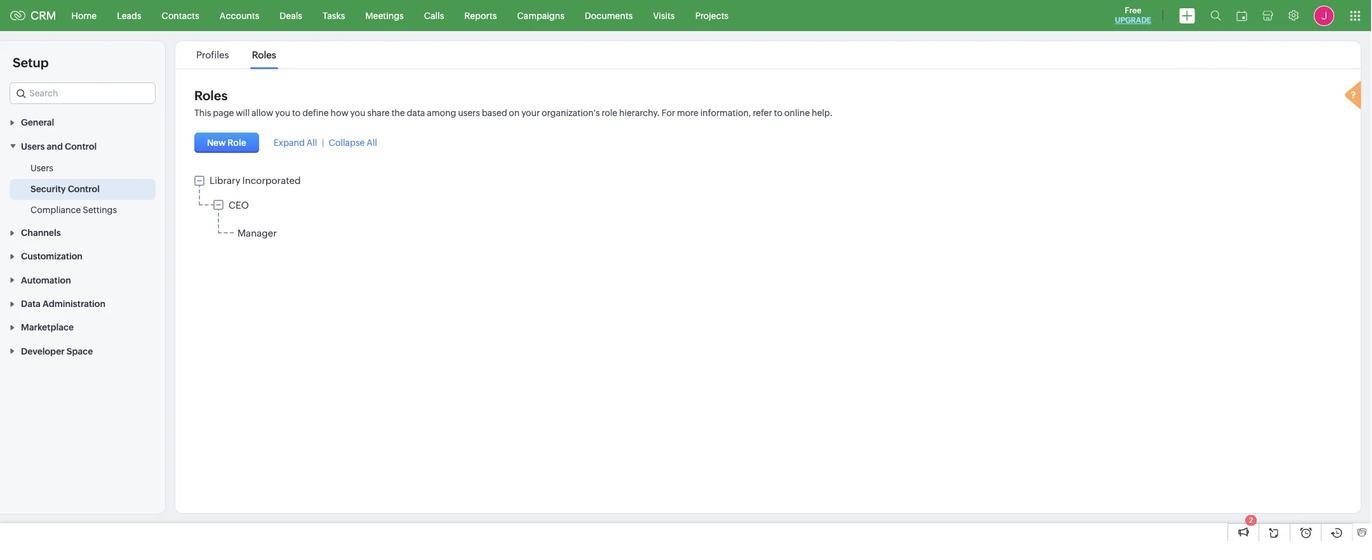 Task type: vqa. For each thing, say whether or not it's contained in the screenshot.
REPORTS
yes



Task type: locate. For each thing, give the bounding box(es) containing it.
to right refer
[[774, 108, 783, 118]]

0 vertical spatial control
[[65, 141, 97, 152]]

calls link
[[414, 0, 454, 31]]

control down general dropdown button
[[65, 141, 97, 152]]

automation
[[21, 276, 71, 286]]

reports
[[465, 10, 497, 21]]

among
[[427, 108, 456, 118]]

0 vertical spatial roles
[[252, 50, 276, 60]]

channels button
[[0, 221, 165, 245]]

new role link
[[194, 133, 261, 153]]

profiles link
[[194, 50, 231, 60]]

roles inside list
[[252, 50, 276, 60]]

allow
[[252, 108, 273, 118]]

free
[[1125, 6, 1142, 15]]

new role button
[[194, 133, 259, 153]]

security
[[30, 184, 66, 194]]

control
[[65, 141, 97, 152], [68, 184, 100, 194]]

upgrade
[[1115, 16, 1152, 25]]

deals
[[280, 10, 302, 21]]

reports link
[[454, 0, 507, 31]]

search image
[[1211, 10, 1222, 21]]

information,
[[701, 108, 751, 118]]

this
[[194, 108, 211, 118]]

create menu element
[[1172, 0, 1203, 31]]

accounts
[[220, 10, 259, 21]]

meetings
[[365, 10, 404, 21]]

home
[[72, 10, 97, 21]]

users inside users and control dropdown button
[[21, 141, 45, 152]]

administration
[[43, 299, 106, 309]]

1 vertical spatial roles
[[194, 88, 228, 103]]

group for this page will allow you to define how you share the data among users based on your organization's role hierarchy. for more information, refer to online help.
[[194, 175, 1342, 244]]

roles up 'this'
[[194, 88, 228, 103]]

users
[[21, 141, 45, 152], [30, 163, 53, 173]]

crm link
[[10, 9, 56, 22]]

group containing ceo
[[213, 199, 1342, 242]]

1 horizontal spatial you
[[350, 108, 366, 118]]

to left define
[[292, 108, 301, 118]]

1 vertical spatial control
[[68, 184, 100, 194]]

home link
[[61, 0, 107, 31]]

users link
[[30, 162, 53, 174]]

group containing library incorporated
[[194, 175, 1342, 244]]

0 horizontal spatial to
[[292, 108, 301, 118]]

1 horizontal spatial all
[[367, 138, 377, 148]]

1 horizontal spatial roles
[[252, 50, 276, 60]]

hierarchy.
[[619, 108, 660, 118]]

2 all from the left
[[367, 138, 377, 148]]

customization
[[21, 252, 83, 262]]

None field
[[10, 83, 156, 104]]

page
[[213, 108, 234, 118]]

1 to from the left
[[292, 108, 301, 118]]

accounts link
[[210, 0, 270, 31]]

users up security
[[30, 163, 53, 173]]

|
[[322, 138, 324, 148]]

tasks
[[323, 10, 345, 21]]

users left and
[[21, 141, 45, 152]]

settings
[[83, 205, 117, 215]]

developer space
[[21, 347, 93, 357]]

more
[[677, 108, 699, 118]]

calendar image
[[1237, 10, 1248, 21]]

to
[[292, 108, 301, 118], [774, 108, 783, 118]]

2 you from the left
[[350, 108, 366, 118]]

users inside users and control region
[[30, 163, 53, 173]]

0 vertical spatial users
[[21, 141, 45, 152]]

users and control region
[[0, 158, 165, 221]]

create menu image
[[1180, 8, 1196, 23]]

profile image
[[1314, 5, 1335, 26]]

all left "|"
[[307, 138, 317, 148]]

0 horizontal spatial all
[[307, 138, 317, 148]]

visits
[[653, 10, 675, 21]]

2
[[1249, 517, 1253, 525]]

you right allow
[[275, 108, 290, 118]]

data administration
[[21, 299, 106, 309]]

0 horizontal spatial roles
[[194, 88, 228, 103]]

you right 'how'
[[350, 108, 366, 118]]

this page will allow you to define how you share the data among users based on your organization's role hierarchy. for more information, refer to online help.
[[194, 108, 833, 118]]

compliance
[[30, 205, 81, 215]]

list
[[185, 41, 288, 69]]

users for users
[[30, 163, 53, 173]]

1 vertical spatial users
[[30, 163, 53, 173]]

will
[[236, 108, 250, 118]]

you
[[275, 108, 290, 118], [350, 108, 366, 118]]

control inside dropdown button
[[65, 141, 97, 152]]

roles
[[252, 50, 276, 60], [194, 88, 228, 103]]

all
[[307, 138, 317, 148], [367, 138, 377, 148]]

manager link
[[238, 228, 277, 239]]

control up compliance settings link
[[68, 184, 100, 194]]

your
[[522, 108, 540, 118]]

0 horizontal spatial you
[[275, 108, 290, 118]]

roles down accounts on the left top of the page
[[252, 50, 276, 60]]

for
[[662, 108, 675, 118]]

projects link
[[685, 0, 739, 31]]

search element
[[1203, 0, 1229, 31]]

and
[[47, 141, 63, 152]]

group
[[194, 175, 1342, 244], [213, 199, 1342, 242]]

users for users and control
[[21, 141, 45, 152]]

1 horizontal spatial to
[[774, 108, 783, 118]]

leads link
[[107, 0, 152, 31]]

marketplace
[[21, 323, 74, 333]]

group inside group
[[213, 199, 1342, 242]]

security control
[[30, 184, 100, 194]]

all right collapse
[[367, 138, 377, 148]]

collapse
[[329, 138, 365, 148]]

based
[[482, 108, 507, 118]]

free upgrade
[[1115, 6, 1152, 25]]



Task type: describe. For each thing, give the bounding box(es) containing it.
users and control button
[[0, 134, 165, 158]]

1 all from the left
[[307, 138, 317, 148]]

setup
[[13, 55, 49, 70]]

ceo
[[229, 200, 249, 211]]

control inside region
[[68, 184, 100, 194]]

role
[[602, 108, 618, 118]]

ceo link
[[229, 200, 249, 211]]

visits link
[[643, 0, 685, 31]]

calls
[[424, 10, 444, 21]]

define
[[302, 108, 329, 118]]

users
[[458, 108, 480, 118]]

general
[[21, 118, 54, 128]]

deals link
[[270, 0, 312, 31]]

general button
[[0, 111, 165, 134]]

security control link
[[30, 183, 100, 195]]

users and control
[[21, 141, 97, 152]]

2 to from the left
[[774, 108, 783, 118]]

list containing profiles
[[185, 41, 288, 69]]

new
[[207, 138, 226, 148]]

refer
[[753, 108, 772, 118]]

automation button
[[0, 268, 165, 292]]

profile element
[[1307, 0, 1342, 31]]

marketplace button
[[0, 316, 165, 339]]

compliance settings link
[[30, 204, 117, 216]]

leads
[[117, 10, 141, 21]]

online
[[785, 108, 810, 118]]

data administration button
[[0, 292, 165, 316]]

campaigns
[[517, 10, 565, 21]]

developer
[[21, 347, 65, 357]]

meetings link
[[355, 0, 414, 31]]

data
[[21, 299, 41, 309]]

projects
[[695, 10, 729, 21]]

compliance settings
[[30, 205, 117, 215]]

roles link
[[250, 50, 278, 60]]

campaigns link
[[507, 0, 575, 31]]

manager
[[238, 228, 277, 239]]

organization's
[[542, 108, 600, 118]]

Search text field
[[10, 83, 155, 104]]

how
[[331, 108, 349, 118]]

on
[[509, 108, 520, 118]]

documents
[[585, 10, 633, 21]]

documents link
[[575, 0, 643, 31]]

contacts
[[162, 10, 199, 21]]

channels
[[21, 228, 61, 238]]

expand all | collapse all
[[274, 138, 377, 148]]

the
[[392, 108, 405, 118]]

group for library incorporated
[[213, 199, 1342, 242]]

library incorporated
[[210, 175, 301, 186]]

data
[[407, 108, 425, 118]]

developer space button
[[0, 339, 165, 363]]

incorporated
[[242, 175, 301, 186]]

new role
[[207, 138, 246, 148]]

help image
[[1342, 79, 1368, 114]]

customization button
[[0, 245, 165, 268]]

expand
[[274, 138, 305, 148]]

1 you from the left
[[275, 108, 290, 118]]

library
[[210, 175, 240, 186]]

crm
[[30, 9, 56, 22]]

role
[[228, 138, 246, 148]]

space
[[67, 347, 93, 357]]

help.
[[812, 108, 833, 118]]

contacts link
[[152, 0, 210, 31]]

profiles
[[196, 50, 229, 60]]

share
[[367, 108, 390, 118]]

tasks link
[[312, 0, 355, 31]]



